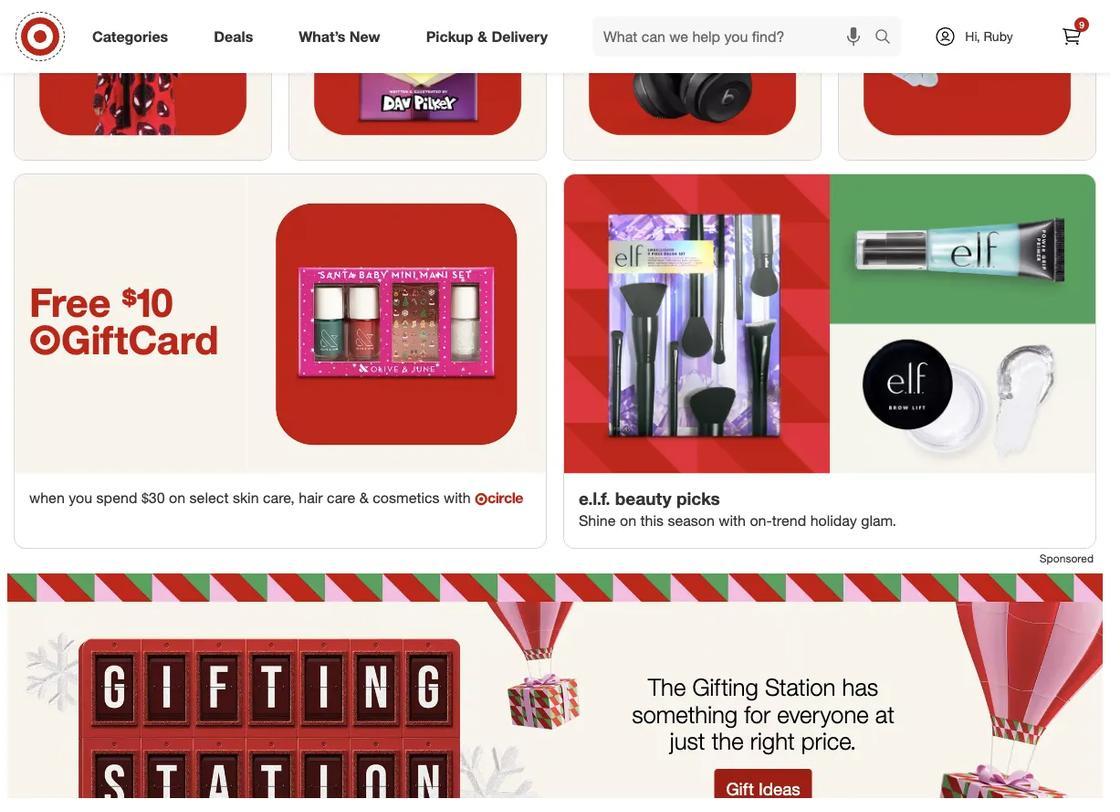 Task type: vqa. For each thing, say whether or not it's contained in the screenshot.
Circle Earnings
no



Task type: locate. For each thing, give the bounding box(es) containing it.
1 horizontal spatial on
[[620, 512, 637, 530]]

0 vertical spatial on
[[169, 488, 186, 506]]

pickup
[[426, 27, 474, 45]]

cosmetics
[[373, 488, 440, 506]]

skin
[[233, 488, 259, 506]]

glam.
[[862, 512, 897, 530]]

holiday
[[811, 512, 858, 530]]

1 horizontal spatial &
[[478, 27, 488, 45]]

hi, ruby
[[966, 28, 1014, 44]]

free
[[29, 278, 111, 326]]

delivery
[[492, 27, 548, 45]]

hair
[[299, 488, 323, 506]]

e.l.f. beauty picks shine on this season with on-trend holiday glam.
[[579, 488, 897, 530]]

1 vertical spatial &
[[360, 488, 369, 506]]

free $10
[[29, 278, 173, 326]]

categories link
[[77, 16, 191, 57]]

with left circle
[[444, 488, 471, 506]]

1 vertical spatial on
[[620, 512, 637, 530]]

station
[[765, 672, 836, 701]]

new
[[350, 27, 381, 45]]

1 horizontal spatial with
[[719, 512, 746, 530]]

what's new
[[299, 27, 381, 45]]

on left this
[[620, 512, 637, 530]]

on
[[169, 488, 186, 506], [620, 512, 637, 530]]

0 horizontal spatial &
[[360, 488, 369, 506]]

& right care
[[360, 488, 369, 506]]

with left "on-"
[[719, 512, 746, 530]]

spend
[[96, 488, 137, 506]]

something
[[632, 699, 738, 728]]

when
[[29, 488, 65, 506]]

with
[[444, 488, 471, 506], [719, 512, 746, 530]]

pickup & delivery
[[426, 27, 548, 45]]

categories
[[92, 27, 168, 45]]

& right pickup
[[478, 27, 488, 45]]

1 vertical spatial with
[[719, 512, 746, 530]]

search button
[[867, 16, 911, 60]]

what's
[[299, 27, 346, 45]]

0 vertical spatial with
[[444, 488, 471, 506]]

on right $30
[[169, 488, 186, 506]]

on inside the e.l.f. beauty picks shine on this season with on-trend holiday glam.
[[620, 512, 637, 530]]

ruby
[[984, 28, 1014, 44]]

deals
[[214, 27, 253, 45]]

the
[[712, 727, 744, 755]]

0 horizontal spatial with
[[444, 488, 471, 506]]

0 horizontal spatial on
[[169, 488, 186, 506]]

&
[[478, 27, 488, 45], [360, 488, 369, 506]]

circle
[[488, 488, 523, 506]]

care,
[[263, 488, 295, 506]]

beauty
[[615, 488, 672, 509]]

9
[[1080, 19, 1085, 30]]



Task type: describe. For each thing, give the bounding box(es) containing it.
select
[[190, 488, 229, 506]]

for
[[745, 699, 771, 728]]

right
[[751, 727, 795, 755]]

e.l.f.
[[579, 488, 611, 509]]

gifting
[[693, 672, 759, 701]]

hi,
[[966, 28, 981, 44]]

$30
[[142, 488, 165, 506]]

on-
[[750, 512, 773, 530]]

trend
[[772, 512, 807, 530]]

everyone
[[778, 699, 869, 728]]

at
[[876, 699, 895, 728]]

deals link
[[198, 16, 276, 57]]

with inside the e.l.f. beauty picks shine on this season with on-trend holiday glam.
[[719, 512, 746, 530]]

this
[[641, 512, 664, 530]]

on for picks
[[620, 512, 637, 530]]

the gifting station has something for everyone at just the right price. link
[[7, 574, 1103, 799]]

9 link
[[1052, 16, 1092, 57]]

pickup & delivery link
[[411, 16, 571, 57]]

shine
[[579, 512, 616, 530]]

on for spend
[[169, 488, 186, 506]]

picks
[[677, 488, 720, 509]]

care
[[327, 488, 356, 506]]

¬giftcard
[[29, 316, 219, 364]]

when you spend $30 on select skin care, hair care & cosmetics with
[[29, 488, 475, 506]]

search
[[867, 29, 911, 47]]

0 vertical spatial &
[[478, 27, 488, 45]]

the gifting station has something for everyone at just the right price.
[[632, 672, 895, 755]]

has
[[843, 672, 879, 701]]

just
[[670, 727, 706, 755]]

price.
[[802, 727, 857, 755]]

the
[[648, 672, 686, 701]]

season
[[668, 512, 715, 530]]

what's new link
[[283, 16, 403, 57]]

$10
[[122, 278, 173, 326]]

What can we help you find? suggestions appear below search field
[[593, 16, 880, 57]]

you
[[69, 488, 92, 506]]



